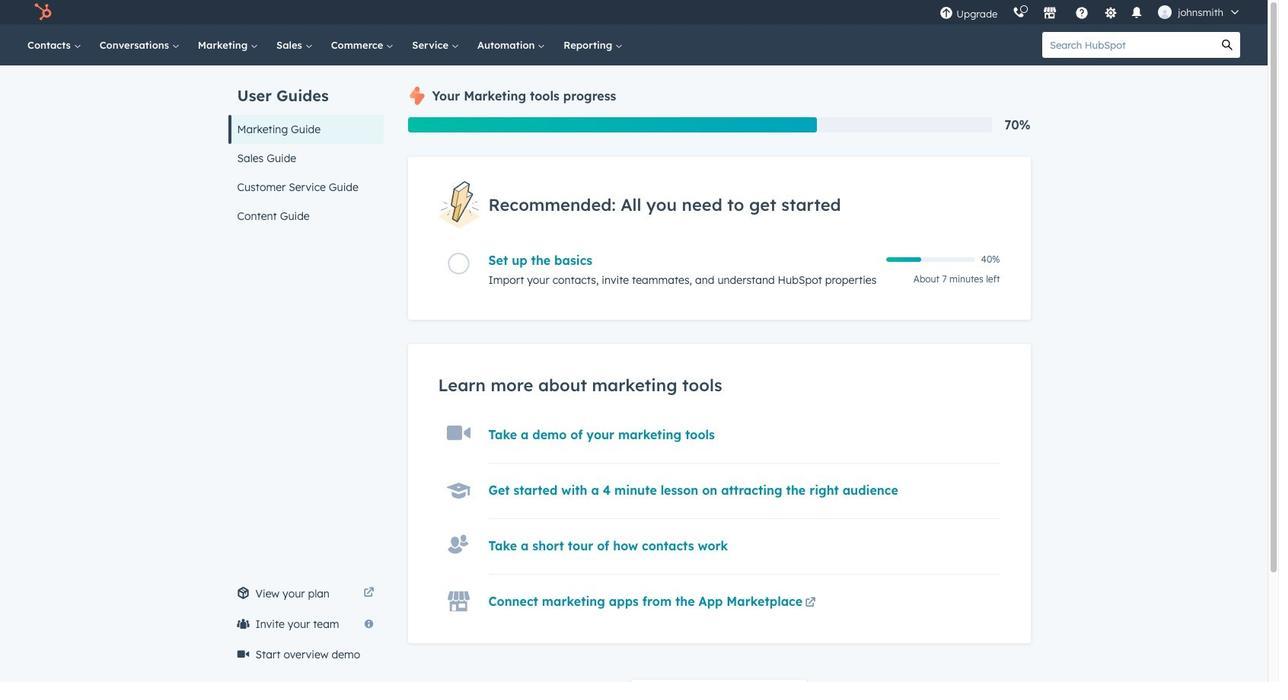 Task type: vqa. For each thing, say whether or not it's contained in the screenshot.
howard n/a icon
no



Task type: locate. For each thing, give the bounding box(es) containing it.
Search HubSpot search field
[[1042, 32, 1215, 58]]

user guides element
[[228, 65, 383, 231]]

[object object] complete progress bar
[[886, 258, 922, 262]]

progress bar
[[408, 117, 817, 132]]

john smith image
[[1158, 5, 1172, 19]]

menu
[[932, 0, 1250, 24]]

link opens in a new window image
[[364, 585, 374, 603]]

link opens in a new window image
[[364, 588, 374, 599], [805, 595, 816, 613], [805, 598, 816, 609]]



Task type: describe. For each thing, give the bounding box(es) containing it.
marketplaces image
[[1043, 7, 1057, 21]]



